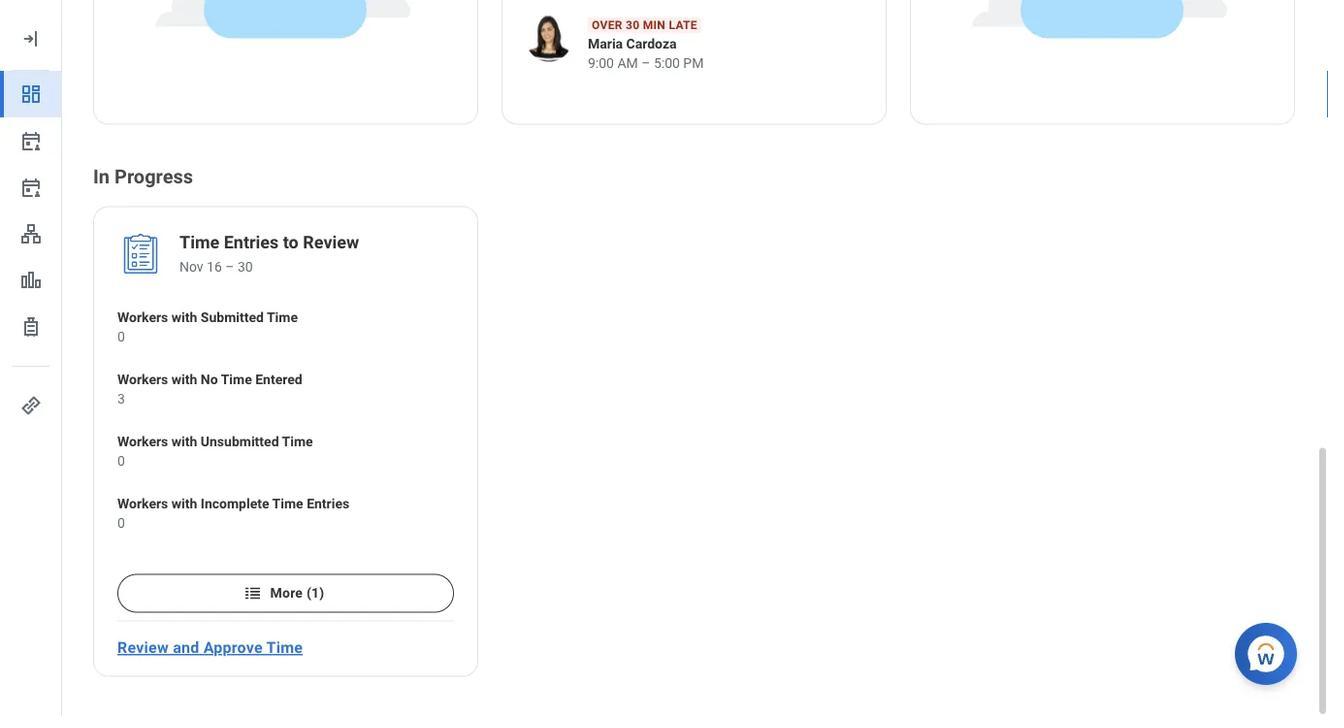 Task type: describe. For each thing, give the bounding box(es) containing it.
task timeoff image
[[19, 315, 43, 339]]

no
[[201, 372, 218, 388]]

1 0 from the top
[[117, 329, 125, 345]]

more
[[270, 586, 303, 602]]

link image
[[19, 394, 43, 417]]

1 calendar user solid image from the top
[[19, 129, 43, 152]]

– inside the over 30 min late maria cardoza 9:00 am – 5:00 pm
[[642, 56, 651, 72]]

over
[[592, 19, 623, 33]]

dashboard image
[[19, 83, 43, 106]]

min
[[643, 19, 666, 33]]

late
[[669, 19, 698, 33]]

review inside button
[[117, 639, 169, 658]]

in
[[93, 166, 110, 189]]

workers with submitted time 0 workers with no time entered 3 workers with unsubmitted time 0 workers with incomplete time entries 0
[[117, 310, 350, 532]]

30 inside the over 30 min late maria cardoza 9:00 am – 5:00 pm
[[626, 19, 640, 33]]

1 workers from the top
[[117, 310, 168, 326]]

over 30 min late maria cardoza 9:00 am – 5:00 pm
[[588, 19, 704, 72]]

(1)
[[307, 586, 325, 602]]

3 0 from the top
[[117, 516, 125, 532]]

transformation import image
[[19, 27, 43, 50]]

pm
[[684, 56, 704, 72]]

time right "submitted"
[[267, 310, 298, 326]]

30 inside time entries to review nov 16 – 30
[[238, 259, 253, 276]]

and
[[173, 639, 199, 658]]

maria
[[588, 36, 623, 52]]

navigation pane region
[[0, 0, 62, 716]]

5:00
[[654, 56, 680, 72]]

4 with from the top
[[172, 496, 197, 512]]

4 workers from the top
[[117, 496, 168, 512]]

time entries to review nov 16 – 30
[[180, 232, 359, 276]]

3
[[117, 392, 125, 408]]

review inside time entries to review nov 16 – 30
[[303, 232, 359, 253]]

2 with from the top
[[172, 372, 197, 388]]

time right incomplete
[[272, 496, 304, 512]]

3 with from the top
[[172, 434, 197, 450]]

chart image
[[19, 269, 43, 292]]



Task type: locate. For each thing, give the bounding box(es) containing it.
calendar user solid image down dashboard icon
[[19, 129, 43, 152]]

with left "no"
[[172, 372, 197, 388]]

1 horizontal spatial review
[[303, 232, 359, 253]]

0 vertical spatial entries
[[224, 232, 279, 253]]

time inside review and approve time button
[[267, 639, 303, 658]]

progress
[[115, 166, 193, 189]]

time
[[180, 232, 220, 253], [267, 310, 298, 326], [221, 372, 252, 388], [282, 434, 313, 450], [272, 496, 304, 512], [267, 639, 303, 658]]

1 vertical spatial 0
[[117, 454, 125, 470]]

1 horizontal spatial –
[[642, 56, 651, 72]]

time right the 'approve'
[[267, 639, 303, 658]]

with
[[172, 310, 197, 326], [172, 372, 197, 388], [172, 434, 197, 450], [172, 496, 197, 512]]

0 vertical spatial –
[[642, 56, 651, 72]]

– right am
[[642, 56, 651, 72]]

review right to
[[303, 232, 359, 253]]

time up nov
[[180, 232, 220, 253]]

cardoza
[[627, 36, 677, 52]]

1 horizontal spatial 30
[[626, 19, 640, 33]]

– inside time entries to review nov 16 – 30
[[225, 259, 234, 276]]

30 left min
[[626, 19, 640, 33]]

nov 16 – 30 element
[[180, 258, 359, 277]]

entries
[[224, 232, 279, 253], [307, 496, 350, 512]]

–
[[642, 56, 651, 72], [225, 259, 234, 276]]

1 vertical spatial –
[[225, 259, 234, 276]]

1 vertical spatial entries
[[307, 496, 350, 512]]

entered
[[256, 372, 303, 388]]

time entries to review element
[[180, 231, 359, 258]]

30 right 16
[[238, 259, 253, 276]]

entries inside time entries to review nov 16 – 30
[[224, 232, 279, 253]]

1 vertical spatial 30
[[238, 259, 253, 276]]

1 vertical spatial review
[[117, 639, 169, 658]]

to
[[283, 232, 299, 253]]

entries up nov 16 – 30 element
[[224, 232, 279, 253]]

workers
[[117, 310, 168, 326], [117, 372, 168, 388], [117, 434, 168, 450], [117, 496, 168, 512]]

review left "and"
[[117, 639, 169, 658]]

calendar user solid image
[[19, 129, 43, 152], [19, 176, 43, 199]]

nov
[[180, 259, 204, 276]]

1 horizontal spatial entries
[[307, 496, 350, 512]]

list view image
[[243, 584, 263, 604]]

am
[[618, 56, 639, 72]]

0 horizontal spatial –
[[225, 259, 234, 276]]

view team image
[[19, 222, 43, 246]]

entries up (1)
[[307, 496, 350, 512]]

9:00 am – 5:00 pm element
[[588, 54, 704, 74]]

0 vertical spatial 30
[[626, 19, 640, 33]]

review
[[303, 232, 359, 253], [117, 639, 169, 658]]

0 horizontal spatial 30
[[238, 259, 253, 276]]

0 vertical spatial 0
[[117, 329, 125, 345]]

2 workers from the top
[[117, 372, 168, 388]]

time right "no"
[[221, 372, 252, 388]]

with left "submitted"
[[172, 310, 197, 326]]

review and approve time button
[[110, 629, 311, 668]]

16
[[207, 259, 222, 276]]

1 vertical spatial calendar user solid image
[[19, 176, 43, 199]]

with left unsubmitted
[[172, 434, 197, 450]]

review and approve time
[[117, 639, 303, 658]]

9:00
[[588, 56, 614, 72]]

entries inside workers with submitted time 0 workers with no time entered 3 workers with unsubmitted time 0 workers with incomplete time entries 0
[[307, 496, 350, 512]]

0 horizontal spatial review
[[117, 639, 169, 658]]

approve
[[204, 639, 263, 658]]

0 vertical spatial review
[[303, 232, 359, 253]]

0 vertical spatial calendar user solid image
[[19, 129, 43, 152]]

3 workers from the top
[[117, 434, 168, 450]]

more (1) button
[[117, 575, 454, 613]]

time right unsubmitted
[[282, 434, 313, 450]]

0 horizontal spatial entries
[[224, 232, 279, 253]]

with left incomplete
[[172, 496, 197, 512]]

1 with from the top
[[172, 310, 197, 326]]

time inside time entries to review nov 16 – 30
[[180, 232, 220, 253]]

incomplete
[[201, 496, 269, 512]]

2 vertical spatial 0
[[117, 516, 125, 532]]

2 0 from the top
[[117, 454, 125, 470]]

0
[[117, 329, 125, 345], [117, 454, 125, 470], [117, 516, 125, 532]]

submitted
[[201, 310, 264, 326]]

workday assistant region
[[1236, 615, 1306, 685]]

calendar user solid image up view team image
[[19, 176, 43, 199]]

in progress
[[93, 166, 193, 189]]

– right 16
[[225, 259, 234, 276]]

unsubmitted
[[201, 434, 279, 450]]

2 calendar user solid image from the top
[[19, 176, 43, 199]]

30
[[626, 19, 640, 33], [238, 259, 253, 276]]

more (1)
[[270, 586, 325, 602]]



Task type: vqa. For each thing, say whether or not it's contained in the screenshot.
Review to the top
yes



